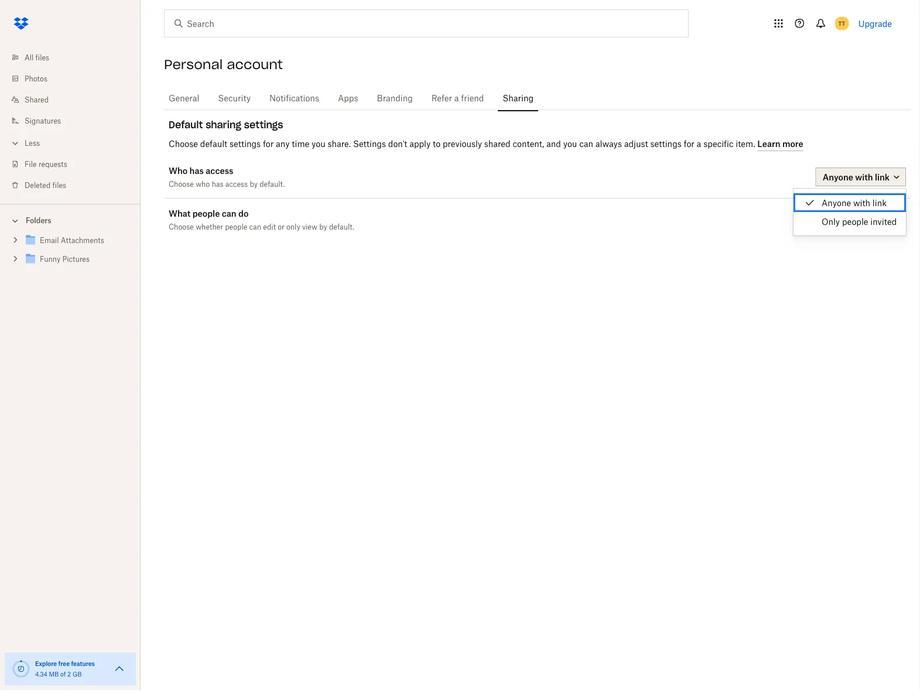 Task type: vqa. For each thing, say whether or not it's contained in the screenshot.
whether
yes



Task type: describe. For each thing, give the bounding box(es) containing it.
1 vertical spatial a
[[697, 139, 702, 149]]

whether
[[196, 222, 223, 231]]

apps tab
[[333, 84, 363, 112]]

any
[[276, 139, 290, 149]]

0 vertical spatial access
[[206, 166, 233, 175]]

notifications tab
[[265, 84, 324, 112]]

2 for from the left
[[684, 139, 695, 149]]

content,
[[513, 139, 545, 149]]

of
[[60, 671, 66, 678]]

settings
[[353, 139, 386, 149]]

branding tab
[[372, 84, 418, 112]]

explore free features 4.34 mb of 2 gb
[[35, 660, 95, 678]]

upgrade
[[859, 18, 892, 28]]

by inside what people can do choose whether people can edit or only view by default.
[[319, 222, 327, 231]]

quota usage element
[[12, 660, 30, 678]]

1 choose from the top
[[169, 139, 198, 149]]

settings for default
[[230, 139, 261, 149]]

sharing
[[206, 119, 241, 131]]

do
[[239, 208, 249, 218]]

who has access choose who has access by default.
[[169, 166, 285, 188]]

specific
[[704, 139, 734, 149]]

signatures link
[[9, 110, 141, 131]]

branding
[[377, 93, 413, 103]]

link
[[873, 198, 887, 208]]

all files link
[[9, 47, 141, 68]]

invited
[[871, 216, 897, 226]]

security
[[218, 93, 251, 103]]

share.
[[328, 139, 351, 149]]

file requests link
[[9, 154, 141, 175]]

1 you from the left
[[312, 139, 326, 149]]

0 horizontal spatial has
[[190, 166, 204, 175]]

or
[[278, 222, 285, 231]]

all files
[[25, 53, 49, 62]]

features
[[71, 660, 95, 667]]

2 you from the left
[[563, 139, 577, 149]]

apps
[[338, 93, 358, 103]]

apply
[[410, 139, 431, 149]]

photos
[[25, 74, 47, 83]]

deleted files
[[25, 181, 66, 190]]

gb
[[73, 671, 82, 678]]

mb
[[49, 671, 59, 678]]

time
[[292, 139, 310, 149]]

1 vertical spatial access
[[225, 180, 248, 188]]

what
[[169, 208, 191, 218]]

2 vertical spatial can
[[249, 222, 261, 231]]

only
[[287, 222, 300, 231]]

dropbox image
[[9, 12, 33, 35]]

less
[[25, 139, 40, 147]]

1 horizontal spatial people
[[225, 222, 247, 231]]

all
[[25, 53, 34, 62]]

4.34
[[35, 671, 47, 678]]

choose default settings for any time you share. settings don't apply to previously shared content, and you can always adjust settings for a specific item.
[[169, 139, 758, 149]]

deleted files link
[[9, 175, 141, 196]]

adjust
[[624, 139, 648, 149]]

1 vertical spatial can
[[222, 208, 237, 218]]



Task type: locate. For each thing, give the bounding box(es) containing it.
to
[[433, 139, 441, 149]]

shared
[[484, 139, 511, 149]]

0 vertical spatial default.
[[260, 180, 285, 188]]

you
[[312, 139, 326, 149], [563, 139, 577, 149]]

list containing all files
[[0, 40, 141, 204]]

1 horizontal spatial has
[[212, 180, 224, 188]]

settings
[[244, 119, 283, 131], [230, 139, 261, 149], [651, 139, 682, 149]]

tab list
[[164, 82, 911, 112]]

people down the anyone with link
[[843, 216, 869, 226]]

1 horizontal spatial default.
[[329, 222, 355, 231]]

settings down default sharing settings
[[230, 139, 261, 149]]

default sharing settings
[[169, 119, 283, 131]]

default. up what people can do choose whether people can edit or only view by default.
[[260, 180, 285, 188]]

people down do in the left of the page
[[225, 222, 247, 231]]

choose down the default
[[169, 139, 198, 149]]

1 for from the left
[[263, 139, 274, 149]]

0 horizontal spatial people
[[193, 208, 220, 218]]

default. right view
[[329, 222, 355, 231]]

2 horizontal spatial can
[[580, 139, 594, 149]]

can left always on the right of the page
[[580, 139, 594, 149]]

1 horizontal spatial can
[[249, 222, 261, 231]]

0 vertical spatial files
[[35, 53, 49, 62]]

0 vertical spatial choose
[[169, 139, 198, 149]]

and
[[547, 139, 561, 149]]

personal account
[[164, 56, 283, 73]]

0 vertical spatial a
[[455, 93, 459, 103]]

less image
[[9, 137, 21, 149]]

deleted
[[25, 181, 51, 190]]

general
[[169, 93, 199, 103]]

general tab
[[164, 84, 204, 112]]

1 horizontal spatial for
[[684, 139, 695, 149]]

files for all files
[[35, 53, 49, 62]]

has
[[190, 166, 204, 175], [212, 180, 224, 188]]

1 vertical spatial has
[[212, 180, 224, 188]]

anyone
[[822, 198, 851, 208]]

refer a friend
[[432, 93, 484, 103]]

files right all
[[35, 53, 49, 62]]

1 vertical spatial files
[[52, 181, 66, 190]]

previously
[[443, 139, 482, 149]]

folders
[[26, 216, 51, 225]]

1 vertical spatial default.
[[329, 222, 355, 231]]

personal
[[164, 56, 223, 73]]

0 horizontal spatial default.
[[260, 180, 285, 188]]

people for invited
[[843, 216, 869, 226]]

0 horizontal spatial you
[[312, 139, 326, 149]]

2 vertical spatial choose
[[169, 222, 194, 231]]

access up who
[[206, 166, 233, 175]]

can
[[580, 139, 594, 149], [222, 208, 237, 218], [249, 222, 261, 231]]

don't
[[388, 139, 407, 149]]

always
[[596, 139, 622, 149]]

view
[[302, 222, 318, 231]]

friend
[[461, 93, 484, 103]]

who
[[196, 180, 210, 188]]

list
[[0, 40, 141, 204]]

shared
[[25, 95, 49, 104]]

item.
[[736, 139, 756, 149]]

access
[[206, 166, 233, 175], [225, 180, 248, 188]]

security tab
[[213, 84, 255, 112]]

0 horizontal spatial by
[[250, 180, 258, 188]]

has right who
[[212, 180, 224, 188]]

has up who
[[190, 166, 204, 175]]

file
[[25, 160, 37, 168]]

people
[[193, 208, 220, 218], [843, 216, 869, 226], [225, 222, 247, 231]]

choose down what
[[169, 222, 194, 231]]

tab list containing general
[[164, 82, 911, 112]]

a
[[455, 93, 459, 103], [697, 139, 702, 149]]

refer a friend tab
[[427, 84, 489, 112]]

0 horizontal spatial can
[[222, 208, 237, 218]]

free
[[58, 660, 70, 667]]

0 horizontal spatial files
[[35, 53, 49, 62]]

files for deleted files
[[52, 181, 66, 190]]

only people invited
[[822, 216, 897, 226]]

people up whether
[[193, 208, 220, 218]]

1 horizontal spatial by
[[319, 222, 327, 231]]

you right time
[[312, 139, 326, 149]]

1 horizontal spatial a
[[697, 139, 702, 149]]

files right deleted
[[52, 181, 66, 190]]

by up what people can do choose whether people can edit or only view by default.
[[250, 180, 258, 188]]

sharing
[[503, 93, 534, 103]]

settings up any
[[244, 119, 283, 131]]

you right and
[[563, 139, 577, 149]]

files
[[35, 53, 49, 62], [52, 181, 66, 190]]

0 horizontal spatial a
[[455, 93, 459, 103]]

1 vertical spatial by
[[319, 222, 327, 231]]

by
[[250, 180, 258, 188], [319, 222, 327, 231]]

1 horizontal spatial files
[[52, 181, 66, 190]]

a right refer
[[455, 93, 459, 103]]

for left any
[[263, 139, 274, 149]]

upgrade link
[[859, 18, 892, 28]]

by right view
[[319, 222, 327, 231]]

choose inside who has access choose who has access by default.
[[169, 180, 194, 188]]

0 vertical spatial can
[[580, 139, 594, 149]]

folders button
[[0, 212, 141, 229]]

explore
[[35, 660, 57, 667]]

by inside who has access choose who has access by default.
[[250, 180, 258, 188]]

0 vertical spatial has
[[190, 166, 204, 175]]

access up do in the left of the page
[[225, 180, 248, 188]]

sharing tab
[[498, 84, 538, 112]]

with
[[854, 198, 871, 208]]

3 choose from the top
[[169, 222, 194, 231]]

can left edit on the left
[[249, 222, 261, 231]]

choose
[[169, 139, 198, 149], [169, 180, 194, 188], [169, 222, 194, 231]]

edit
[[263, 222, 276, 231]]

shared link
[[9, 89, 141, 110]]

photos link
[[9, 68, 141, 89]]

choose down who
[[169, 180, 194, 188]]

default
[[169, 119, 203, 131]]

1 vertical spatial choose
[[169, 180, 194, 188]]

settings for sharing
[[244, 119, 283, 131]]

requests
[[39, 160, 67, 168]]

default.
[[260, 180, 285, 188], [329, 222, 355, 231]]

who
[[169, 166, 188, 175]]

default. inside who has access choose who has access by default.
[[260, 180, 285, 188]]

group
[[0, 229, 141, 277]]

a inside tab
[[455, 93, 459, 103]]

2
[[67, 671, 71, 678]]

default
[[200, 139, 227, 149]]

only
[[822, 216, 840, 226]]

file requests
[[25, 160, 67, 168]]

default. inside what people can do choose whether people can edit or only view by default.
[[329, 222, 355, 231]]

for
[[263, 139, 274, 149], [684, 139, 695, 149]]

people for can
[[193, 208, 220, 218]]

for left specific
[[684, 139, 695, 149]]

0 horizontal spatial for
[[263, 139, 274, 149]]

2 choose from the top
[[169, 180, 194, 188]]

anyone with link radio item
[[794, 193, 907, 212]]

2 horizontal spatial people
[[843, 216, 869, 226]]

0 vertical spatial by
[[250, 180, 258, 188]]

notifications
[[270, 93, 319, 103]]

signatures
[[25, 116, 61, 125]]

anyone with link
[[822, 198, 887, 208]]

choose inside what people can do choose whether people can edit or only view by default.
[[169, 222, 194, 231]]

what people can do choose whether people can edit or only view by default.
[[169, 208, 355, 231]]

a left specific
[[697, 139, 702, 149]]

can left do in the left of the page
[[222, 208, 237, 218]]

refer
[[432, 93, 452, 103]]

account
[[227, 56, 283, 73]]

settings right adjust
[[651, 139, 682, 149]]

1 horizontal spatial you
[[563, 139, 577, 149]]



